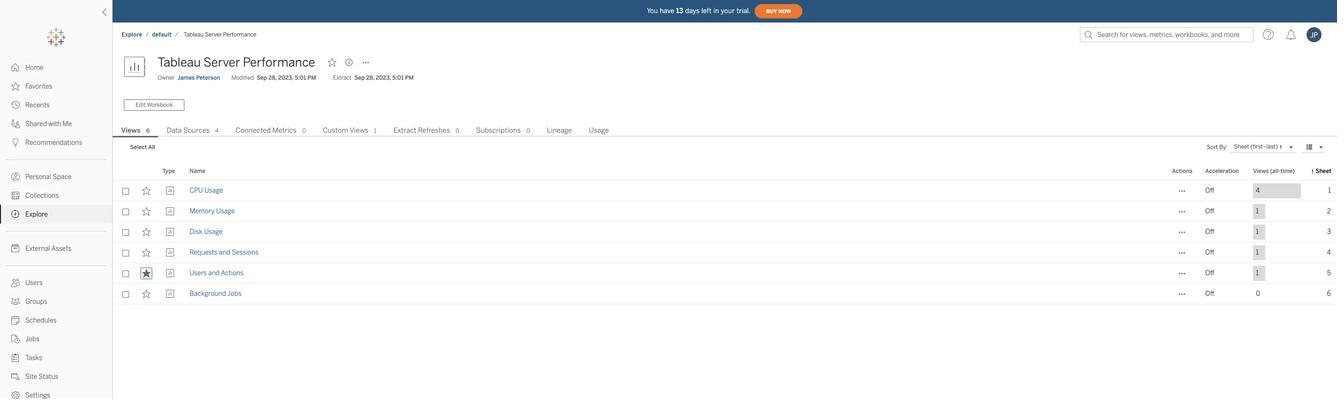 Task type: locate. For each thing, give the bounding box(es) containing it.
view image left users and actions 'link'
[[166, 269, 174, 278]]

3
[[1328, 228, 1332, 236]]

users up groups
[[25, 279, 43, 287]]

2 vertical spatial 4
[[1328, 249, 1332, 257]]

edit workbook button
[[124, 99, 185, 111]]

5 off from the top
[[1206, 269, 1215, 277]]

extract
[[333, 75, 352, 81], [394, 126, 417, 135]]

collections
[[25, 192, 59, 200]]

shared with me link
[[0, 115, 112, 133]]

all
[[148, 144, 155, 151]]

2 pm from the left
[[405, 75, 414, 81]]

pm for extract sep 28, 2023, 5:01 pm
[[405, 75, 414, 81]]

0 horizontal spatial 4
[[215, 128, 219, 134]]

usage inside "link"
[[205, 187, 223, 195]]

/ left default
[[146, 31, 149, 38]]

usage inside 'link'
[[204, 228, 223, 236]]

0 horizontal spatial pm
[[308, 75, 316, 81]]

1 vertical spatial actions
[[221, 269, 244, 277]]

by text only_f5he34f image for site status
[[11, 373, 20, 381]]

server
[[205, 31, 222, 38], [204, 55, 240, 70]]

5:01 for modified sep 28, 2023, 5:01 pm
[[295, 75, 306, 81]]

0 vertical spatial 6
[[146, 128, 150, 134]]

1 vertical spatial users
[[25, 279, 43, 287]]

row containing cpu usage
[[113, 181, 1338, 201]]

1 by text only_f5he34f image from the top
[[11, 63, 20, 72]]

view image for requests and sessions
[[166, 249, 174, 257]]

4 off from the top
[[1206, 249, 1215, 257]]

1 horizontal spatial 6
[[1328, 290, 1332, 298]]

0 for extract refreshes
[[456, 128, 460, 134]]

3 by text only_f5he34f image from the top
[[11, 101, 20, 109]]

users and actions
[[190, 269, 244, 277]]

view image for memory usage
[[166, 207, 174, 216]]

1 pm from the left
[[308, 75, 316, 81]]

4 view image from the top
[[166, 249, 174, 257]]

5 by text only_f5he34f image from the top
[[11, 192, 20, 200]]

0 horizontal spatial 28,
[[269, 75, 277, 81]]

2 horizontal spatial views
[[1254, 168, 1269, 175]]

1 vertical spatial server
[[204, 55, 240, 70]]

by text only_f5he34f image left home
[[11, 63, 20, 72]]

tableau server performance up modified
[[158, 55, 315, 70]]

users down requests
[[190, 269, 207, 277]]

grid
[[113, 163, 1338, 399]]

views right custom
[[350, 126, 369, 135]]

0 vertical spatial explore link
[[121, 31, 143, 38]]

usage right disk
[[204, 228, 223, 236]]

4 right sources
[[215, 128, 219, 134]]

view image for users and actions
[[166, 269, 174, 278]]

0 horizontal spatial 6
[[146, 128, 150, 134]]

custom views
[[323, 126, 369, 135]]

6 view image from the top
[[166, 290, 174, 299]]

usage for cpu usage
[[205, 187, 223, 195]]

1 vertical spatial tableau server performance
[[158, 55, 315, 70]]

/
[[146, 31, 149, 38], [175, 31, 178, 38]]

5 row from the top
[[113, 263, 1338, 284]]

views up select
[[121, 126, 141, 135]]

by text only_f5he34f image left recents in the top of the page
[[11, 101, 20, 109]]

1 horizontal spatial extract
[[394, 126, 417, 135]]

tableau up james
[[158, 55, 201, 70]]

sep for extract
[[355, 75, 365, 81]]

0 vertical spatial 4
[[215, 128, 219, 134]]

users link
[[0, 274, 112, 292]]

3 by text only_f5he34f image from the top
[[11, 210, 20, 219]]

performance up modified
[[223, 31, 257, 38]]

by text only_f5he34f image inside users link
[[11, 279, 20, 287]]

1 horizontal spatial jobs
[[227, 290, 242, 298]]

jobs right background
[[227, 290, 242, 298]]

users and actions link
[[190, 263, 244, 284]]

by text only_f5he34f image for jobs
[[11, 335, 20, 344]]

and left the sessions
[[219, 249, 230, 257]]

0 horizontal spatial extract
[[333, 75, 352, 81]]

2 by text only_f5he34f image from the top
[[11, 82, 20, 91]]

by text only_f5he34f image inside recommendations link
[[11, 138, 20, 147]]

6 row from the top
[[113, 284, 1338, 305]]

1 vertical spatial jobs
[[25, 336, 40, 344]]

1 horizontal spatial sep
[[355, 75, 365, 81]]

6 off from the top
[[1206, 290, 1215, 298]]

usage right cpu
[[205, 187, 223, 195]]

personal space
[[25, 173, 72, 181]]

1 view image from the top
[[166, 187, 174, 195]]

off for 2
[[1206, 207, 1215, 215]]

tableau
[[184, 31, 204, 38], [158, 55, 201, 70]]

explore link down collections
[[0, 205, 112, 224]]

disk usage link
[[190, 222, 223, 243]]

by text only_f5he34f image left collections
[[11, 192, 20, 200]]

off
[[1206, 187, 1215, 195], [1206, 207, 1215, 215], [1206, 228, 1215, 236], [1206, 249, 1215, 257], [1206, 269, 1215, 277], [1206, 290, 1215, 298]]

by text only_f5he34f image inside site status link
[[11, 373, 20, 381]]

4 by text only_f5he34f image from the top
[[11, 245, 20, 253]]

by text only_f5he34f image inside favorites link
[[11, 82, 20, 91]]

0 vertical spatial jobs
[[227, 290, 242, 298]]

1 vertical spatial performance
[[243, 55, 315, 70]]

home
[[25, 64, 44, 72]]

by text only_f5he34f image inside 'personal space' link
[[11, 173, 20, 181]]

3 view image from the top
[[166, 228, 174, 237]]

1 horizontal spatial 2023,
[[376, 75, 391, 81]]

site
[[25, 373, 37, 381]]

0 vertical spatial explore
[[122, 31, 142, 38]]

off for 1
[[1206, 187, 1215, 195]]

by text only_f5he34f image inside schedules link
[[11, 316, 20, 325]]

5:01 for extract sep 28, 2023, 5:01 pm
[[393, 75, 404, 81]]

13
[[677, 7, 684, 15]]

by text only_f5he34f image inside shared with me "link"
[[11, 120, 20, 128]]

6 down the 5
[[1328, 290, 1332, 298]]

usage right memory
[[216, 207, 235, 215]]

view image left background
[[166, 290, 174, 299]]

4 down views (all-time)
[[1257, 187, 1261, 195]]

2 view image from the top
[[166, 207, 174, 216]]

2023, for extract sep 28, 2023, 5:01 pm
[[376, 75, 391, 81]]

navigation panel element
[[0, 28, 112, 399]]

disk usage
[[190, 228, 223, 236]]

1 horizontal spatial explore link
[[121, 31, 143, 38]]

cpu usage
[[190, 187, 223, 195]]

2023,
[[278, 75, 293, 81], [376, 75, 391, 81]]

tableau right default link
[[184, 31, 204, 38]]

background jobs
[[190, 290, 242, 298]]

2 by text only_f5he34f image from the top
[[11, 173, 20, 181]]

and up background jobs
[[208, 269, 220, 277]]

2 off from the top
[[1206, 207, 1215, 215]]

0 vertical spatial extract
[[333, 75, 352, 81]]

2 5:01 from the left
[[393, 75, 404, 81]]

usage for memory usage
[[216, 207, 235, 215]]

2 sep from the left
[[355, 75, 365, 81]]

by text only_f5he34f image inside tasks link
[[11, 354, 20, 362]]

sep
[[257, 75, 267, 81], [355, 75, 365, 81]]

shared with me
[[25, 120, 72, 128]]

explore link left default
[[121, 31, 143, 38]]

personal
[[25, 173, 51, 181]]

by text only_f5he34f image left schedules
[[11, 316, 20, 325]]

6
[[146, 128, 150, 134], [1328, 290, 1332, 298]]

by text only_f5he34f image inside recents link
[[11, 101, 20, 109]]

3 row from the top
[[113, 222, 1338, 243]]

1 5:01 from the left
[[295, 75, 306, 81]]

1 sep from the left
[[257, 75, 267, 81]]

4 down 3
[[1328, 249, 1332, 257]]

1 2023, from the left
[[278, 75, 293, 81]]

/ right default
[[175, 31, 178, 38]]

usage
[[589, 126, 609, 135], [205, 187, 223, 195], [216, 207, 235, 215], [204, 228, 223, 236]]

explore link
[[121, 31, 143, 38], [0, 205, 112, 224]]

1 horizontal spatial 4
[[1257, 187, 1261, 195]]

0 horizontal spatial 2023,
[[278, 75, 293, 81]]

2 row from the top
[[113, 201, 1338, 222]]

sheet
[[1316, 168, 1332, 175]]

by text only_f5he34f image for personal space
[[11, 173, 20, 181]]

0 vertical spatial users
[[190, 269, 207, 277]]

0 horizontal spatial views
[[121, 126, 141, 135]]

0 horizontal spatial explore
[[25, 211, 48, 219]]

0
[[302, 128, 306, 134], [456, 128, 460, 134], [527, 128, 530, 134], [1257, 290, 1261, 298]]

home link
[[0, 58, 112, 77]]

schedules link
[[0, 311, 112, 330]]

by text only_f5he34f image
[[11, 63, 20, 72], [11, 82, 20, 91], [11, 101, 20, 109], [11, 138, 20, 147], [11, 192, 20, 200], [11, 316, 20, 325]]

off for 3
[[1206, 228, 1215, 236]]

0 horizontal spatial /
[[146, 31, 149, 38]]

users inside 'link'
[[190, 269, 207, 277]]

1 28, from the left
[[269, 75, 277, 81]]

row group
[[113, 181, 1338, 305]]

by text only_f5he34f image inside collections link
[[11, 192, 20, 200]]

now
[[779, 8, 791, 14]]

0 horizontal spatial jobs
[[25, 336, 40, 344]]

by text only_f5he34f image inside home link
[[11, 63, 20, 72]]

peterson
[[196, 75, 220, 81]]

cpu
[[190, 187, 203, 195]]

9 by text only_f5he34f image from the top
[[11, 373, 20, 381]]

view image down type
[[166, 187, 174, 195]]

by text only_f5he34f image
[[11, 120, 20, 128], [11, 173, 20, 181], [11, 210, 20, 219], [11, 245, 20, 253], [11, 279, 20, 287], [11, 298, 20, 306], [11, 335, 20, 344], [11, 354, 20, 362], [11, 373, 20, 381], [11, 391, 20, 399]]

and inside 'link'
[[208, 269, 220, 277]]

explore down collections
[[25, 211, 48, 219]]

4 row from the top
[[113, 243, 1338, 263]]

by text only_f5he34f image for shared with me
[[11, 120, 20, 128]]

1 row from the top
[[113, 181, 1338, 201]]

by text only_f5he34f image inside external assets "link"
[[11, 245, 20, 253]]

explore inside main navigation. press the up and down arrow keys to access links. element
[[25, 211, 48, 219]]

status
[[39, 373, 58, 381]]

8 by text only_f5he34f image from the top
[[11, 354, 20, 362]]

performance up modified sep 28, 2023, 5:01 pm
[[243, 55, 315, 70]]

1 horizontal spatial explore
[[122, 31, 142, 38]]

0 horizontal spatial explore link
[[0, 205, 112, 224]]

by text only_f5he34f image left recommendations
[[11, 138, 20, 147]]

sub-spaces tab list
[[113, 125, 1338, 138]]

7 by text only_f5he34f image from the top
[[11, 335, 20, 344]]

0 inside 'row'
[[1257, 290, 1261, 298]]

views
[[121, 126, 141, 135], [350, 126, 369, 135], [1254, 168, 1269, 175]]

2 28, from the left
[[366, 75, 375, 81]]

views for views (all-time)
[[1254, 168, 1269, 175]]

refreshes
[[418, 126, 450, 135]]

1
[[374, 128, 377, 134], [1329, 187, 1332, 195], [1257, 207, 1259, 215], [1257, 228, 1259, 236], [1257, 249, 1259, 257], [1257, 269, 1259, 277]]

cpu usage link
[[190, 181, 223, 201]]

0 vertical spatial actions
[[1173, 168, 1193, 175]]

performance
[[223, 31, 257, 38], [243, 55, 315, 70]]

extract for extract refreshes
[[394, 126, 417, 135]]

0 vertical spatial tableau
[[184, 31, 204, 38]]

subscriptions
[[476, 126, 521, 135]]

me
[[63, 120, 72, 128]]

you
[[647, 7, 658, 15]]

days
[[686, 7, 700, 15]]

pm
[[308, 75, 316, 81], [405, 75, 414, 81]]

views left (all-
[[1254, 168, 1269, 175]]

usage right lineage
[[589, 126, 609, 135]]

(all-
[[1271, 168, 1281, 175]]

0 horizontal spatial users
[[25, 279, 43, 287]]

3 off from the top
[[1206, 228, 1215, 236]]

server inside tableau server performance main content
[[204, 55, 240, 70]]

requests and sessions link
[[190, 243, 259, 263]]

1 vertical spatial extract
[[394, 126, 417, 135]]

4
[[215, 128, 219, 134], [1257, 187, 1261, 195], [1328, 249, 1332, 257]]

by text only_f5he34f image for recents
[[11, 101, 20, 109]]

0 horizontal spatial 5:01
[[295, 75, 306, 81]]

and for actions
[[208, 269, 220, 277]]

0 horizontal spatial sep
[[257, 75, 267, 81]]

view image left requests
[[166, 249, 174, 257]]

extract inside sub-spaces 'tab list'
[[394, 126, 417, 135]]

0 horizontal spatial actions
[[221, 269, 244, 277]]

have
[[660, 7, 675, 15]]

by:
[[1220, 144, 1228, 151]]

0 vertical spatial tableau server performance
[[184, 31, 257, 38]]

users inside main navigation. press the up and down arrow keys to access links. element
[[25, 279, 43, 287]]

tableau server performance
[[184, 31, 257, 38], [158, 55, 315, 70]]

type
[[162, 168, 175, 175]]

1 vertical spatial 6
[[1328, 290, 1332, 298]]

by text only_f5he34f image inside groups link
[[11, 298, 20, 306]]

6 by text only_f5he34f image from the top
[[11, 316, 20, 325]]

1 vertical spatial tableau
[[158, 55, 201, 70]]

row
[[113, 181, 1338, 201], [113, 201, 1338, 222], [113, 222, 1338, 243], [113, 243, 1338, 263], [113, 263, 1338, 284], [113, 284, 1338, 305]]

external assets
[[25, 245, 71, 253]]

left
[[702, 7, 712, 15]]

4 by text only_f5he34f image from the top
[[11, 138, 20, 147]]

1 / from the left
[[146, 31, 149, 38]]

2 2023, from the left
[[376, 75, 391, 81]]

6 by text only_f5he34f image from the top
[[11, 298, 20, 306]]

actions down requests and sessions link
[[221, 269, 244, 277]]

view image left memory
[[166, 207, 174, 216]]

actions left the acceleration
[[1173, 168, 1193, 175]]

sessions
[[232, 249, 259, 257]]

5 view image from the top
[[166, 269, 174, 278]]

1 horizontal spatial users
[[190, 269, 207, 277]]

users for users
[[25, 279, 43, 287]]

1 off from the top
[[1206, 187, 1215, 195]]

jobs link
[[0, 330, 112, 349]]

actions
[[1173, 168, 1193, 175], [221, 269, 244, 277]]

connected metrics
[[236, 126, 297, 135]]

28,
[[269, 75, 277, 81], [366, 75, 375, 81]]

and for sessions
[[219, 249, 230, 257]]

explore left default
[[122, 31, 142, 38]]

1 vertical spatial explore
[[25, 211, 48, 219]]

site status
[[25, 373, 58, 381]]

1 vertical spatial and
[[208, 269, 220, 277]]

row containing background jobs
[[113, 284, 1338, 305]]

views for views
[[121, 126, 141, 135]]

edit workbook
[[136, 102, 173, 108]]

1 horizontal spatial pm
[[405, 75, 414, 81]]

buy now button
[[755, 4, 803, 19]]

1 horizontal spatial /
[[175, 31, 178, 38]]

1 by text only_f5he34f image from the top
[[11, 120, 20, 128]]

1 horizontal spatial 28,
[[366, 75, 375, 81]]

by text only_f5he34f image inside jobs link
[[11, 335, 20, 344]]

modified sep 28, 2023, 5:01 pm
[[231, 75, 316, 81]]

Search for views, metrics, workbooks, and more text field
[[1081, 27, 1254, 42]]

sources
[[183, 126, 210, 135]]

6 up all
[[146, 128, 150, 134]]

jobs up tasks
[[25, 336, 40, 344]]

view image for cpu usage
[[166, 187, 174, 195]]

by text only_f5he34f image for groups
[[11, 298, 20, 306]]

tableau server performance up peterson
[[184, 31, 257, 38]]

view image for background jobs
[[166, 290, 174, 299]]

10 by text only_f5he34f image from the top
[[11, 391, 20, 399]]

by text only_f5he34f image for tasks
[[11, 354, 20, 362]]

sep for modified
[[257, 75, 267, 81]]

tableau server performance inside tableau server performance main content
[[158, 55, 315, 70]]

view image
[[166, 187, 174, 195], [166, 207, 174, 216], [166, 228, 174, 237], [166, 249, 174, 257], [166, 269, 174, 278], [166, 290, 174, 299]]

james peterson link
[[177, 74, 220, 82]]

view image left disk
[[166, 228, 174, 237]]

disk
[[190, 228, 203, 236]]

5 by text only_f5he34f image from the top
[[11, 279, 20, 287]]

1 horizontal spatial 5:01
[[393, 75, 404, 81]]

0 vertical spatial and
[[219, 249, 230, 257]]

by text only_f5he34f image left favorites
[[11, 82, 20, 91]]



Task type: vqa. For each thing, say whether or not it's contained in the screenshot.
Recents LINK
yes



Task type: describe. For each thing, give the bounding box(es) containing it.
name
[[190, 168, 206, 175]]

groups
[[25, 298, 47, 306]]

edit
[[136, 102, 146, 108]]

select
[[130, 144, 147, 151]]

recommendations
[[25, 139, 82, 147]]

owner
[[158, 75, 175, 81]]

by text only_f5he34f image for schedules
[[11, 316, 20, 325]]

row containing memory usage
[[113, 201, 1338, 222]]

28, for modified
[[269, 75, 277, 81]]

1 for 4
[[1257, 249, 1259, 257]]

workbook
[[147, 102, 173, 108]]

space
[[53, 173, 72, 181]]

explore for explore
[[25, 211, 48, 219]]

with
[[48, 120, 61, 128]]

trial.
[[737, 7, 751, 15]]

tasks
[[25, 354, 42, 362]]

buy now
[[767, 8, 791, 14]]

2
[[1328, 207, 1332, 215]]

usage inside sub-spaces 'tab list'
[[589, 126, 609, 135]]

off for 4
[[1206, 249, 1215, 257]]

2 / from the left
[[175, 31, 178, 38]]

jobs inside 'row'
[[227, 290, 242, 298]]

your
[[721, 7, 735, 15]]

favorites link
[[0, 77, 112, 96]]

6 inside 'row'
[[1328, 290, 1332, 298]]

tableau server performance main content
[[113, 47, 1338, 399]]

personal space link
[[0, 168, 112, 186]]

by text only_f5he34f image for explore
[[11, 210, 20, 219]]

by text only_f5he34f image for home
[[11, 63, 20, 72]]

you have 13 days left in your trial.
[[647, 7, 751, 15]]

owner james peterson
[[158, 75, 220, 81]]

0 vertical spatial performance
[[223, 31, 257, 38]]

1 horizontal spatial views
[[350, 126, 369, 135]]

0 for subscriptions
[[527, 128, 530, 134]]

memory usage
[[190, 207, 235, 215]]

0 vertical spatial server
[[205, 31, 222, 38]]

workbook image
[[124, 53, 152, 81]]

metrics
[[272, 126, 297, 135]]

off for 5
[[1206, 269, 1215, 277]]

external assets link
[[0, 239, 112, 258]]

row containing users and actions
[[113, 263, 1338, 284]]

6 inside sub-spaces 'tab list'
[[146, 128, 150, 134]]

memory
[[190, 207, 215, 215]]

explore for explore / default /
[[122, 31, 142, 38]]

pm for modified sep 28, 2023, 5:01 pm
[[308, 75, 316, 81]]

jobs inside main navigation. press the up and down arrow keys to access links. element
[[25, 336, 40, 344]]

1 vertical spatial 4
[[1257, 187, 1261, 195]]

2023, for modified sep 28, 2023, 5:01 pm
[[278, 75, 293, 81]]

tableau server performance element
[[181, 31, 259, 38]]

recommendations link
[[0, 133, 112, 152]]

connected
[[236, 126, 271, 135]]

favorites
[[25, 83, 52, 91]]

select all button
[[124, 142, 161, 153]]

main navigation. press the up and down arrow keys to access links. element
[[0, 58, 112, 399]]

by text only_f5he34f image for collections
[[11, 192, 20, 200]]

1 horizontal spatial actions
[[1173, 168, 1193, 175]]

1 vertical spatial explore link
[[0, 205, 112, 224]]

extract for extract sep 28, 2023, 5:01 pm
[[333, 75, 352, 81]]

lineage
[[547, 126, 572, 135]]

collections link
[[0, 186, 112, 205]]

modified
[[231, 75, 254, 81]]

select all
[[130, 144, 155, 151]]

background jobs link
[[190, 284, 242, 305]]

usage for disk usage
[[204, 228, 223, 236]]

1 for 3
[[1257, 228, 1259, 236]]

by text only_f5he34f image for users
[[11, 279, 20, 287]]

view image for disk usage
[[166, 228, 174, 237]]

performance inside main content
[[243, 55, 315, 70]]

4 inside sub-spaces 'tab list'
[[215, 128, 219, 134]]

james
[[177, 75, 195, 81]]

off for 6
[[1206, 290, 1215, 298]]

actions inside 'link'
[[221, 269, 244, 277]]

tableau inside tableau server performance main content
[[158, 55, 201, 70]]

extract refreshes
[[394, 126, 450, 135]]

default link
[[152, 31, 172, 38]]

sort
[[1208, 144, 1219, 151]]

schedules
[[25, 317, 57, 325]]

in
[[714, 7, 719, 15]]

time)
[[1281, 168, 1296, 175]]

external
[[25, 245, 50, 253]]

by text only_f5he34f image for external assets
[[11, 245, 20, 253]]

1 for 5
[[1257, 269, 1259, 277]]

list view image
[[1306, 143, 1314, 152]]

by text only_f5he34f image for favorites
[[11, 82, 20, 91]]

by text only_f5he34f image for recommendations
[[11, 138, 20, 147]]

assets
[[51, 245, 71, 253]]

memory usage link
[[190, 201, 235, 222]]

site status link
[[0, 368, 112, 386]]

views (all-time)
[[1254, 168, 1296, 175]]

1 inside sub-spaces 'tab list'
[[374, 128, 377, 134]]

0 for connected metrics
[[302, 128, 306, 134]]

data
[[167, 126, 182, 135]]

row group containing cpu usage
[[113, 181, 1338, 305]]

shared
[[25, 120, 47, 128]]

recents
[[25, 101, 50, 109]]

sort by:
[[1208, 144, 1228, 151]]

default
[[152, 31, 172, 38]]

buy
[[767, 8, 777, 14]]

groups link
[[0, 292, 112, 311]]

custom
[[323, 126, 348, 135]]

2 horizontal spatial 4
[[1328, 249, 1332, 257]]

grid containing cpu usage
[[113, 163, 1338, 399]]

row containing disk usage
[[113, 222, 1338, 243]]

acceleration
[[1206, 168, 1240, 175]]

5
[[1328, 269, 1332, 277]]

tasks link
[[0, 349, 112, 368]]

recents link
[[0, 96, 112, 115]]

explore / default /
[[122, 31, 178, 38]]

users for users and actions
[[190, 269, 207, 277]]

extract sep 28, 2023, 5:01 pm
[[333, 75, 414, 81]]

background
[[190, 290, 226, 298]]

1 for 2
[[1257, 207, 1259, 215]]

requests and sessions
[[190, 249, 259, 257]]

row containing requests and sessions
[[113, 243, 1338, 263]]

28, for extract
[[366, 75, 375, 81]]



